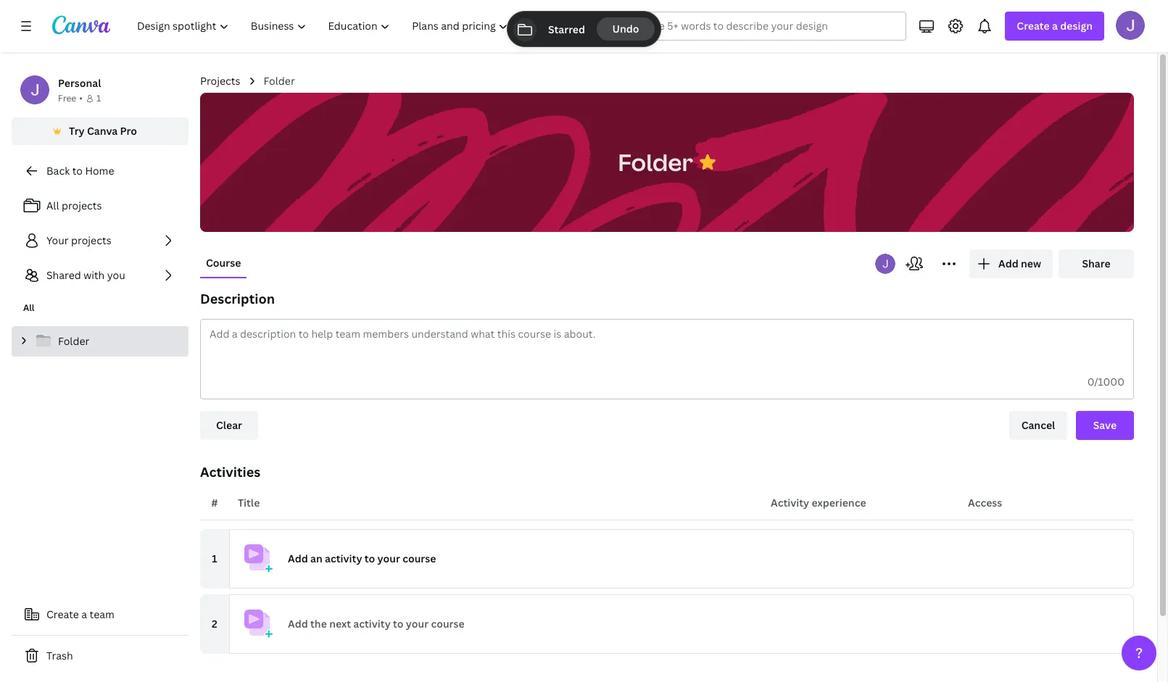 Task type: locate. For each thing, give the bounding box(es) containing it.
create inside create a design dropdown button
[[1017, 19, 1050, 33]]

access
[[968, 496, 1002, 510]]

0 vertical spatial all
[[46, 199, 59, 212]]

#
[[211, 496, 218, 510]]

0 vertical spatial create
[[1017, 19, 1050, 33]]

0 vertical spatial to
[[72, 164, 83, 178]]

add the next activity to your course
[[288, 617, 465, 631]]

your projects link
[[12, 226, 189, 255]]

0 horizontal spatial 1
[[96, 92, 101, 104]]

a left design
[[1052, 19, 1058, 33]]

0 vertical spatial your
[[378, 552, 400, 566]]

create
[[1017, 19, 1050, 33], [46, 608, 79, 621]]

add new
[[999, 257, 1041, 270]]

0 vertical spatial folder
[[264, 74, 295, 88]]

to
[[72, 164, 83, 178], [365, 552, 375, 566], [393, 617, 404, 631]]

projects
[[62, 199, 102, 212], [71, 234, 111, 247]]

status
[[508, 12, 661, 46]]

activity
[[771, 496, 809, 510]]

cancel
[[1022, 418, 1055, 432]]

create for create a team
[[46, 608, 79, 621]]

0 horizontal spatial folder
[[58, 334, 89, 348]]

2 horizontal spatial folder
[[618, 146, 693, 177]]

course
[[403, 552, 436, 566], [431, 617, 465, 631]]

a for team
[[81, 608, 87, 621]]

2 vertical spatial folder
[[58, 334, 89, 348]]

0 horizontal spatial create
[[46, 608, 79, 621]]

1
[[96, 92, 101, 104], [212, 552, 217, 566]]

clear button
[[200, 411, 258, 440]]

try
[[69, 124, 85, 138]]

0 vertical spatial activity
[[325, 552, 362, 566]]

0 out of 1,000 characters used element
[[1088, 375, 1125, 389]]

to inside dropdown button
[[365, 552, 375, 566]]

next
[[329, 617, 351, 631]]

add for add new
[[999, 257, 1019, 270]]

add left the at the bottom of the page
[[288, 617, 308, 631]]

add for add an activity to your course
[[288, 552, 308, 566]]

projects down back to home
[[62, 199, 102, 212]]

0 vertical spatial add
[[999, 257, 1019, 270]]

folder link right projects link
[[264, 73, 295, 89]]

1 vertical spatial your
[[406, 617, 429, 631]]

to right "an"
[[365, 552, 375, 566]]

0 vertical spatial 1
[[96, 92, 101, 104]]

your
[[378, 552, 400, 566], [406, 617, 429, 631]]

0 horizontal spatial a
[[81, 608, 87, 621]]

folder
[[264, 74, 295, 88], [618, 146, 693, 177], [58, 334, 89, 348]]

all
[[46, 199, 59, 212], [23, 302, 34, 314]]

a left team
[[81, 608, 87, 621]]

a for design
[[1052, 19, 1058, 33]]

folder for folder button
[[618, 146, 693, 177]]

a
[[1052, 19, 1058, 33], [81, 608, 87, 621]]

0 vertical spatial course
[[403, 552, 436, 566]]

share
[[1082, 257, 1111, 270]]

course
[[206, 256, 241, 270]]

add left "an"
[[288, 552, 308, 566]]

1 horizontal spatial folder link
[[264, 73, 295, 89]]

create inside "create a team" button
[[46, 608, 79, 621]]

1 vertical spatial activity
[[353, 617, 391, 631]]

your
[[46, 234, 69, 247]]

0 horizontal spatial your
[[378, 552, 400, 566]]

0 horizontal spatial all
[[23, 302, 34, 314]]

add inside dropdown button
[[288, 552, 308, 566]]

activity right next
[[353, 617, 391, 631]]

back to home
[[46, 164, 114, 178]]

home
[[85, 164, 114, 178]]

2 vertical spatial add
[[288, 617, 308, 631]]

free
[[58, 92, 76, 104]]

back
[[46, 164, 70, 178]]

try canva pro button
[[12, 117, 189, 145]]

top level navigation element
[[128, 12, 583, 41]]

undo
[[612, 22, 639, 36]]

1 down #
[[212, 552, 217, 566]]

create a team button
[[12, 600, 189, 629]]

create a design
[[1017, 19, 1093, 33]]

0
[[1088, 375, 1094, 389]]

undo button
[[597, 17, 655, 41]]

create for create a design
[[1017, 19, 1050, 33]]

0 vertical spatial a
[[1052, 19, 1058, 33]]

2
[[212, 617, 217, 631]]

add left new
[[999, 257, 1019, 270]]

1 horizontal spatial to
[[365, 552, 375, 566]]

1 horizontal spatial your
[[406, 617, 429, 631]]

folder link down the shared with you link
[[12, 326, 189, 357]]

activity
[[325, 552, 362, 566], [353, 617, 391, 631]]

1 vertical spatial to
[[365, 552, 375, 566]]

1 vertical spatial projects
[[71, 234, 111, 247]]

add
[[999, 257, 1019, 270], [288, 552, 308, 566], [288, 617, 308, 631]]

starred
[[548, 22, 585, 36]]

1 vertical spatial course
[[431, 617, 465, 631]]

share button
[[1059, 249, 1134, 278]]

1 horizontal spatial create
[[1017, 19, 1050, 33]]

1 horizontal spatial folder
[[264, 74, 295, 88]]

add inside "dropdown button"
[[999, 257, 1019, 270]]

the
[[310, 617, 327, 631]]

back to home link
[[12, 157, 189, 186]]

add an activity to your course button
[[229, 529, 1134, 589]]

shared with you
[[46, 268, 125, 282]]

folder link
[[264, 73, 295, 89], [12, 326, 189, 357]]

add an activity to your course
[[288, 552, 436, 566]]

to right back
[[72, 164, 83, 178]]

to right next
[[393, 617, 404, 631]]

list
[[12, 191, 189, 290]]

1 horizontal spatial all
[[46, 199, 59, 212]]

your inside add an activity to your course dropdown button
[[378, 552, 400, 566]]

a inside button
[[81, 608, 87, 621]]

1 vertical spatial add
[[288, 552, 308, 566]]

all for all projects
[[46, 199, 59, 212]]

canva
[[87, 124, 118, 138]]

1 vertical spatial folder link
[[12, 326, 189, 357]]

0 vertical spatial projects
[[62, 199, 102, 212]]

all inside all projects link
[[46, 199, 59, 212]]

1 vertical spatial a
[[81, 608, 87, 621]]

1 right '•'
[[96, 92, 101, 104]]

activity right "an"
[[325, 552, 362, 566]]

save
[[1093, 418, 1117, 432]]

create left team
[[46, 608, 79, 621]]

projects right your
[[71, 234, 111, 247]]

2 vertical spatial to
[[393, 617, 404, 631]]

create a team
[[46, 608, 115, 621]]

1 vertical spatial 1
[[212, 552, 217, 566]]

1 vertical spatial folder
[[618, 146, 693, 177]]

1 vertical spatial create
[[46, 608, 79, 621]]

1 vertical spatial all
[[23, 302, 34, 314]]

folder inside button
[[618, 146, 693, 177]]

shared
[[46, 268, 81, 282]]

1 horizontal spatial a
[[1052, 19, 1058, 33]]

create left design
[[1017, 19, 1050, 33]]

title
[[238, 496, 260, 510]]

Add a description to help team members understand what this course is about. text field
[[201, 320, 1133, 365]]

a inside dropdown button
[[1052, 19, 1058, 33]]

list containing all projects
[[12, 191, 189, 290]]

projects link
[[200, 73, 240, 89]]

None search field
[[617, 12, 907, 41]]



Task type: vqa. For each thing, say whether or not it's contained in the screenshot.
All to the left
yes



Task type: describe. For each thing, give the bounding box(es) containing it.
folder button
[[611, 140, 700, 185]]

course inside dropdown button
[[403, 552, 436, 566]]

1000
[[1098, 375, 1125, 389]]

status containing undo
[[508, 12, 661, 46]]

activities
[[200, 463, 260, 481]]

Search search field
[[646, 12, 878, 40]]

you
[[107, 268, 125, 282]]

activity inside dropdown button
[[325, 552, 362, 566]]

try canva pro
[[69, 124, 137, 138]]

1 horizontal spatial 1
[[212, 552, 217, 566]]

2 horizontal spatial to
[[393, 617, 404, 631]]

an
[[310, 552, 323, 566]]

add for add the next activity to your course
[[288, 617, 308, 631]]

trash link
[[12, 642, 189, 671]]

projects
[[200, 74, 240, 88]]

folder for top folder link
[[264, 74, 295, 88]]

all projects
[[46, 199, 102, 212]]

with
[[83, 268, 105, 282]]

new
[[1021, 257, 1041, 270]]

projects for your projects
[[71, 234, 111, 247]]

free •
[[58, 92, 83, 104]]

course button
[[200, 249, 247, 277]]

activity experience
[[771, 496, 866, 510]]

experience
[[812, 496, 866, 510]]

personal
[[58, 76, 101, 90]]

team
[[90, 608, 115, 621]]

design
[[1060, 19, 1093, 33]]

cancel button
[[1009, 411, 1067, 440]]

shared with you link
[[12, 261, 189, 290]]

create a design button
[[1005, 12, 1104, 41]]

description
[[200, 290, 275, 307]]

pro
[[120, 124, 137, 138]]

all for all
[[23, 302, 34, 314]]

trash
[[46, 649, 73, 663]]

clear
[[216, 418, 242, 432]]

0 horizontal spatial folder link
[[12, 326, 189, 357]]

0 / 1000
[[1088, 375, 1125, 389]]

your projects
[[46, 234, 111, 247]]

projects for all projects
[[62, 199, 102, 212]]

all projects link
[[12, 191, 189, 220]]

save button
[[1076, 411, 1134, 440]]

jacob simon image
[[1116, 11, 1145, 40]]

•
[[79, 92, 83, 104]]

0 vertical spatial folder link
[[264, 73, 295, 89]]

/
[[1094, 375, 1098, 389]]

0 horizontal spatial to
[[72, 164, 83, 178]]

add new button
[[970, 249, 1053, 278]]



